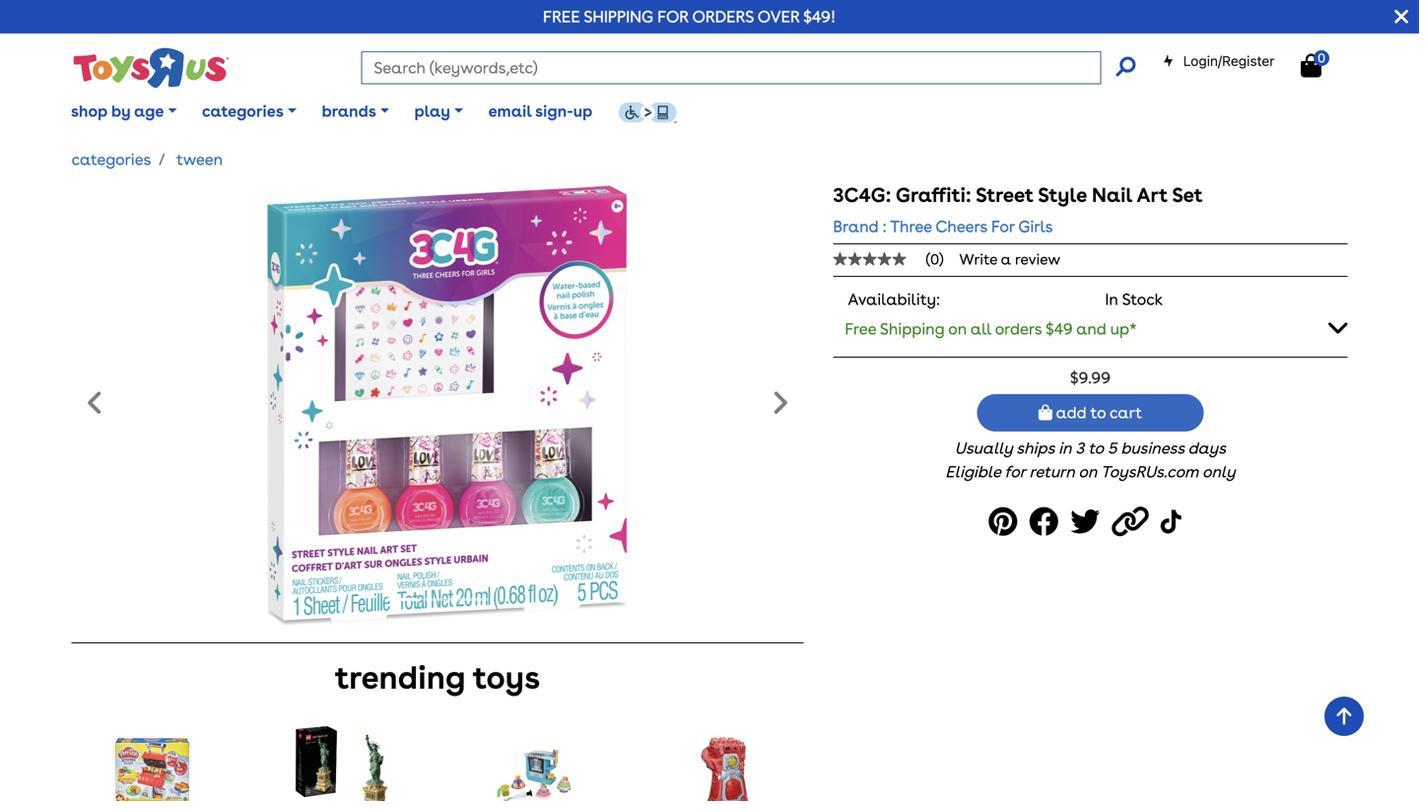 Task type: locate. For each thing, give the bounding box(es) containing it.
menu bar
[[58, 77, 1420, 146]]

on
[[949, 319, 967, 339], [1079, 463, 1098, 482]]

0 horizontal spatial categories
[[72, 150, 151, 169]]

free shipping for orders over $49! link
[[543, 7, 836, 26]]

email sign-up link
[[476, 87, 605, 136]]

tween link
[[177, 150, 223, 169]]

0 vertical spatial categories
[[202, 102, 284, 121]]

categories for categories dropdown button
[[202, 102, 284, 121]]

categories link
[[72, 150, 151, 169]]

0 link
[[1301, 50, 1342, 78]]

usually
[[955, 439, 1013, 458]]

shipping
[[880, 319, 945, 339]]

login/register button
[[1163, 51, 1275, 71]]

for
[[992, 217, 1015, 236]]

write
[[960, 250, 998, 268]]

over
[[758, 7, 800, 26]]

orders
[[995, 319, 1042, 339]]

categories up tween
[[202, 102, 284, 121]]

1 vertical spatial to
[[1088, 439, 1104, 458]]

up
[[574, 102, 593, 121]]

0 vertical spatial on
[[949, 319, 967, 339]]

to right 3
[[1088, 439, 1104, 458]]

shipping
[[584, 7, 654, 26]]

play
[[415, 102, 450, 121]]

cart
[[1110, 403, 1143, 423]]

Enter Keyword or Item No. search field
[[361, 51, 1102, 84]]

create a pinterest pin for 3c4g: graffiti: street style nail art set image
[[989, 500, 1024, 544]]

categories inside dropdown button
[[202, 102, 284, 121]]

None search field
[[361, 51, 1136, 84]]

by
[[111, 102, 131, 121]]

$49
[[1046, 319, 1073, 339]]

free
[[845, 319, 876, 339]]

age
[[134, 102, 164, 121]]

0 horizontal spatial on
[[949, 319, 967, 339]]

1 horizontal spatial categories
[[202, 102, 284, 121]]

categories down shop by age
[[72, 150, 151, 169]]

0 vertical spatial to
[[1091, 403, 1106, 423]]

free
[[543, 7, 580, 26]]

usually ships in 3 to 5 business days eligible for return on toysrus.com only
[[946, 439, 1236, 482]]

1 vertical spatial categories
[[72, 150, 151, 169]]

menu bar containing shop by age
[[58, 77, 1420, 146]]

style
[[1038, 183, 1087, 207]]

categories
[[202, 102, 284, 121], [72, 150, 151, 169]]

return
[[1030, 463, 1075, 482]]

on down 3
[[1079, 463, 1098, 482]]

1 horizontal spatial on
[[1079, 463, 1098, 482]]

close button image
[[1395, 6, 1409, 28]]

on inside dropdown button
[[949, 319, 967, 339]]

free shipping for orders over $49!
[[543, 7, 836, 26]]

graffiti:
[[896, 183, 972, 207]]

trending
[[335, 659, 466, 697]]

ships
[[1017, 439, 1055, 458]]

brands button
[[309, 87, 402, 136]]

copy a link to 3c4g: graffiti: street style nail art set image
[[1112, 500, 1155, 544]]

shopping bag image
[[1301, 54, 1322, 77]]

categories button
[[189, 87, 309, 136]]

availability:
[[848, 290, 941, 309]]

to
[[1091, 403, 1106, 423], [1088, 439, 1104, 458]]

all
[[971, 319, 992, 339]]

set
[[1172, 183, 1203, 207]]

on inside usually ships in 3 to 5 business days eligible for return on toysrus.com only
[[1079, 463, 1098, 482]]

play-doh kitchen creations grill 'n stamp playset image
[[112, 725, 193, 801]]

login/register
[[1184, 53, 1275, 69]]

trending toys
[[335, 659, 540, 697]]

add
[[1056, 403, 1087, 423]]

toys
[[473, 659, 540, 697]]

1 vertical spatial on
[[1079, 463, 1098, 482]]

to right add
[[1091, 403, 1106, 423]]

for
[[658, 7, 689, 26]]

sign-
[[535, 102, 574, 121]]

on left all
[[949, 319, 967, 339]]

play-doh kitchen creations rising cake oven play set image
[[494, 725, 575, 801]]

lego® architecture statue of liberty 21042 building kit (1685 piece) image
[[294, 725, 393, 801]]

3c4g: graffiti: street style nail art set image number null image
[[216, 183, 660, 627]]



Task type: describe. For each thing, give the bounding box(es) containing it.
this icon serves as a link to download the essential accessibility assistive technology app for individuals with physical disabilities. it is featured as part of our commitment to diversity and inclusion. image
[[618, 102, 677, 123]]

(0) button
[[833, 250, 960, 268]]

shop by age button
[[58, 87, 189, 136]]

share a link to 3c4g: graffiti: street style nail art set on twitter image
[[1071, 500, 1106, 544]]

only
[[1203, 463, 1236, 482]]

cheers
[[936, 217, 988, 236]]

nail
[[1092, 183, 1133, 207]]

add to cart button
[[977, 395, 1204, 432]]

free shipping on all orders $49 and up*
[[845, 319, 1137, 339]]

review
[[1015, 250, 1061, 268]]

3c4g: graffiti: street style nail art set brand : three cheers for girls
[[833, 183, 1203, 236]]

street
[[976, 183, 1034, 207]]

marvel avengers: endgame red infinity gauntlet electronic fist roleplay image
[[686, 725, 767, 801]]

free shipping on all orders $49 and up* button
[[833, 308, 1348, 349]]

tween
[[177, 150, 223, 169]]

$9.99
[[1070, 368, 1111, 388]]

write a review
[[960, 250, 1061, 268]]

3c4g:
[[833, 183, 891, 207]]

art
[[1137, 183, 1168, 207]]

shopping bag image
[[1039, 405, 1053, 421]]

toysrus.com
[[1101, 463, 1199, 482]]

email sign-up
[[489, 102, 593, 121]]

eligible
[[946, 463, 1001, 482]]

brands
[[322, 102, 376, 121]]

business
[[1121, 439, 1185, 458]]

girls
[[1019, 217, 1053, 236]]

to inside add to cart button
[[1091, 403, 1106, 423]]

stock
[[1122, 290, 1163, 309]]

categories for 'categories' "link"
[[72, 150, 151, 169]]

days
[[1188, 439, 1226, 458]]

$49!
[[804, 7, 836, 26]]

add to cart
[[1053, 403, 1143, 423]]

in
[[1059, 439, 1072, 458]]

0
[[1318, 50, 1326, 65]]

play button
[[402, 87, 476, 136]]

:
[[883, 217, 887, 236]]

brand : three cheers for girls link
[[833, 215, 1053, 239]]

in stock
[[1105, 290, 1163, 309]]

orders
[[693, 7, 754, 26]]

and
[[1077, 319, 1107, 339]]

a
[[1001, 250, 1012, 268]]

shop by age
[[71, 102, 164, 121]]

email
[[489, 102, 532, 121]]

in
[[1105, 290, 1119, 309]]

tiktok image
[[1161, 500, 1186, 544]]

brand
[[833, 217, 879, 236]]

for
[[1005, 463, 1026, 482]]

(0)
[[926, 250, 944, 268]]

write a review button
[[960, 250, 1061, 268]]

toys r us image
[[72, 46, 229, 90]]

5
[[1108, 439, 1117, 458]]

to inside usually ships in 3 to 5 business days eligible for return on toysrus.com only
[[1088, 439, 1104, 458]]

up*
[[1111, 319, 1137, 339]]

shop
[[71, 102, 107, 121]]

three
[[890, 217, 932, 236]]

3
[[1076, 439, 1085, 458]]

share 3c4g: graffiti: street style nail art set on facebook image
[[1029, 500, 1065, 544]]



Task type: vqa. For each thing, say whether or not it's contained in the screenshot.
Contact
no



